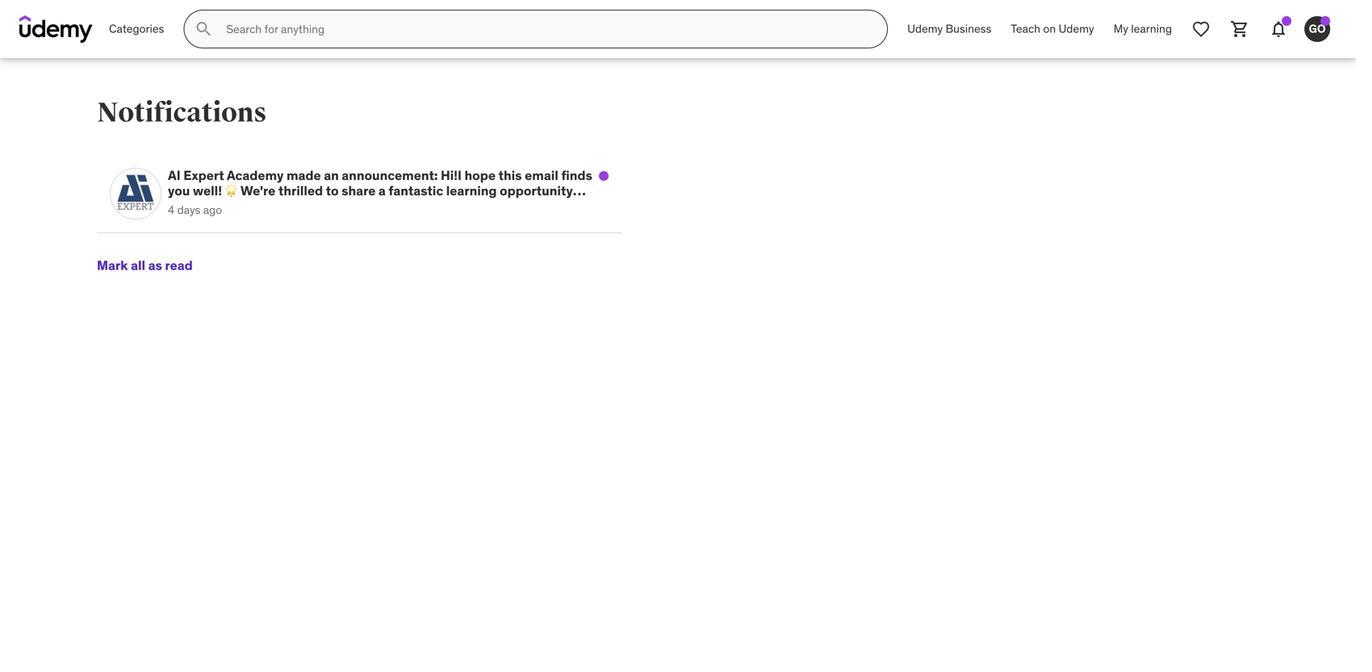Task type: locate. For each thing, give the bounding box(es) containing it.
mark as read image
[[599, 171, 609, 181]]

made
[[286, 167, 321, 184]]

as
[[514, 245, 528, 261], [148, 257, 162, 274]]

the left magic
[[388, 245, 408, 261]]

share
[[342, 183, 376, 199]]

a right is
[[584, 229, 591, 246]]

a right 'has'
[[378, 183, 386, 199]]

1 horizontal spatial a
[[461, 198, 468, 215]]

the right into
[[195, 260, 215, 277]]

as left we
[[514, 245, 528, 261]]

on right teach
[[1043, 22, 1056, 36]]

delve
[[552, 245, 585, 261]]

into
[[168, 260, 192, 277]]

youtube
[[248, 198, 300, 215]]

0 horizontal spatial udemy
[[907, 22, 943, 36]]

0 vertical spatial learning
[[1131, 22, 1172, 36]]

academy down magic
[[426, 276, 483, 292]]

0 horizontal spatial on
[[550, 260, 565, 277]]

learning
[[1131, 22, 1172, 36], [446, 183, 497, 199]]

don't
[[458, 260, 491, 277]]

watch!👉
[[205, 245, 259, 261]]

1 unread notification image
[[1282, 16, 1291, 26]]

1 horizontal spatial ai
[[260, 229, 273, 246]]

as right all
[[148, 257, 162, 274]]

1 horizontal spatial your
[[404, 229, 430, 246]]

udemy left my
[[1059, 22, 1094, 36]]

is
[[571, 229, 581, 246]]

1 vertical spatial on
[[550, 260, 565, 277]]

expert
[[183, 167, 224, 184], [383, 276, 423, 292]]

this right hope
[[498, 167, 522, 184]]

0 horizontal spatial dall-
[[227, 214, 264, 230]]

images
[[350, 214, 395, 230]]

1 horizontal spatial expert
[[383, 276, 423, 292]]

1 vertical spatial this
[[508, 229, 532, 246]]

this
[[498, 167, 522, 184], [508, 229, 532, 246], [568, 260, 591, 277]]

of right magic
[[452, 245, 464, 261]]

udemy image
[[19, 15, 93, 43]]

this down is
[[568, 260, 591, 277]]

1 horizontal spatial dall-
[[467, 245, 503, 261]]

hi!i
[[441, 167, 462, 184]]

0 vertical spatial e
[[264, 214, 272, 230]]

0 horizontal spatial e
[[264, 214, 272, 230]]

1 vertical spatial e
[[503, 245, 512, 261]]

0 vertical spatial video
[[498, 198, 532, 215]]

or
[[275, 229, 288, 246]]

0 vertical spatial academy
[[227, 167, 284, 184]]

my
[[1114, 22, 1128, 36]]

1 horizontal spatial academy
[[426, 276, 483, 292]]

expert down magic
[[383, 276, 423, 292]]

1 horizontal spatial udemy
[[1059, 22, 1094, 36]]

0 horizontal spatial of
[[245, 229, 257, 246]]

you.our
[[198, 198, 246, 215]]

on right out
[[550, 260, 565, 277]]

looking
[[291, 229, 337, 246]]

1 horizontal spatial e
[[503, 245, 512, 261]]

your up generation.
[[404, 229, 430, 246]]

1 vertical spatial expert
[[383, 276, 423, 292]]

of
[[245, 229, 257, 246], [452, 245, 464, 261], [328, 260, 341, 277]]

0 horizontal spatial ai
[[168, 167, 181, 184]]

ai
[[168, 167, 181, 184], [260, 229, 273, 246], [316, 276, 328, 292]]

0 horizontal spatial learning
[[446, 183, 497, 199]]

your down watch
[[286, 276, 313, 292]]

ai left or
[[260, 229, 273, 246]]

an
[[324, 167, 339, 184]]

wishlist image
[[1191, 19, 1211, 39]]

academy
[[227, 167, 284, 184], [426, 276, 483, 292]]

categories button
[[99, 10, 174, 48]]

of right "realm"
[[328, 260, 341, 277]]

0 vertical spatial on
[[1043, 22, 1056, 36]]

0 vertical spatial ai
[[168, 167, 181, 184]]

0 vertical spatial dall-
[[227, 214, 264, 230]]

Search for anything text field
[[223, 15, 868, 43]]

0 vertical spatial expert
[[183, 167, 224, 184]]

video left is
[[534, 229, 568, 246]]

hi!i hope this email finds you well! 🌟 we're thrilled to share a fantastic learning opportunity with you.our youtube channel has just released a free video titled "starting dall-e to generate images with ai." 🚀 whether you're new to the world of ai or looking to expand your knowledge, this video is a must-watch!👉 watch herediscover the magic of dall-e as we delve into the fascinating realm of image generation. don't miss out on this chance to enhance your ai skills!ai expert academy
[[168, 167, 592, 292]]

on
[[1043, 22, 1056, 36], [550, 260, 565, 277]]

teach
[[1011, 22, 1040, 36]]

hope
[[465, 167, 496, 184]]

of right world
[[245, 229, 257, 246]]

we're
[[240, 183, 275, 199]]

skills!ai
[[331, 276, 380, 292]]

0 vertical spatial your
[[404, 229, 430, 246]]

to left "expand"
[[340, 229, 353, 246]]

chance
[[168, 276, 212, 292]]

dall-
[[227, 214, 264, 230], [467, 245, 503, 261]]

fascinating
[[218, 260, 288, 277]]

with
[[168, 198, 195, 215], [398, 214, 425, 230]]

a
[[378, 183, 386, 199], [461, 198, 468, 215], [584, 229, 591, 246]]

ai left skills!ai
[[316, 276, 328, 292]]

2 horizontal spatial ai
[[316, 276, 328, 292]]

go
[[1309, 21, 1326, 36]]

thrilled
[[278, 183, 323, 199]]

e left we
[[503, 245, 512, 261]]

notifications
[[97, 96, 267, 130]]

video
[[498, 198, 532, 215], [534, 229, 568, 246]]

the down the 4 days ago on the top left of page
[[184, 229, 204, 246]]

you
[[168, 183, 190, 199]]

to right chance
[[215, 276, 228, 292]]

1 vertical spatial video
[[534, 229, 568, 246]]

fantastic
[[389, 183, 443, 199]]

your
[[404, 229, 430, 246], [286, 276, 313, 292]]

dall- down 'we're'
[[227, 214, 264, 230]]

finds
[[561, 167, 592, 184]]

learning right my
[[1131, 22, 1172, 36]]

e left or
[[264, 214, 272, 230]]

realm
[[290, 260, 325, 277]]

video right free
[[498, 198, 532, 215]]

to
[[326, 183, 339, 199], [275, 214, 288, 230], [168, 229, 181, 246], [340, 229, 353, 246], [215, 276, 228, 292]]

e
[[264, 214, 272, 230], [503, 245, 512, 261]]

udemy left "business"
[[907, 22, 943, 36]]

watch
[[262, 245, 301, 261]]

to up watch
[[275, 214, 288, 230]]

just
[[379, 198, 402, 215]]

a left free
[[461, 198, 468, 215]]

must-
[[168, 245, 205, 261]]

0 horizontal spatial your
[[286, 276, 313, 292]]

the
[[184, 229, 204, 246], [388, 245, 408, 261], [195, 260, 215, 277]]

1 vertical spatial academy
[[426, 276, 483, 292]]

mark all as read
[[97, 257, 193, 274]]

udemy
[[907, 22, 943, 36], [1059, 22, 1094, 36]]

email
[[525, 167, 558, 184]]

to left share
[[326, 183, 339, 199]]

you're
[[523, 214, 561, 230]]

1 horizontal spatial on
[[1043, 22, 1056, 36]]

learning up 🚀
[[446, 183, 497, 199]]

0 horizontal spatial academy
[[227, 167, 284, 184]]

academy up youtube
[[227, 167, 284, 184]]

🌟
[[225, 183, 238, 199]]

mark
[[97, 257, 128, 274]]

ai up '4' at top left
[[168, 167, 181, 184]]

this up miss
[[508, 229, 532, 246]]

1 vertical spatial learning
[[446, 183, 497, 199]]

free
[[471, 198, 496, 215]]

0 horizontal spatial video
[[498, 198, 532, 215]]

1 horizontal spatial as
[[514, 245, 528, 261]]

0 horizontal spatial as
[[148, 257, 162, 274]]

all
[[131, 257, 145, 274]]

1 horizontal spatial of
[[328, 260, 341, 277]]

0 horizontal spatial expert
[[183, 167, 224, 184]]

expert left 🌟
[[183, 167, 224, 184]]

to down '4' at top left
[[168, 229, 181, 246]]

dall- down whether
[[467, 245, 503, 261]]

generation.
[[384, 260, 455, 277]]



Task type: describe. For each thing, give the bounding box(es) containing it.
teach on udemy
[[1011, 22, 1094, 36]]

learning inside hi!i hope this email finds you well! 🌟 we're thrilled to share a fantastic learning opportunity with you.our youtube channel has just released a free video titled "starting dall-e to generate images with ai." 🚀 whether you're new to the world of ai or looking to expand your knowledge, this video is a must-watch!👉 watch herediscover the magic of dall-e as we delve into the fascinating realm of image generation. don't miss out on this chance to enhance your ai skills!ai expert academy
[[446, 183, 497, 199]]

expert inside hi!i hope this email finds you well! 🌟 we're thrilled to share a fantastic learning opportunity with you.our youtube channel has just released a free video titled "starting dall-e to generate images with ai." 🚀 whether you're new to the world of ai or looking to expand your knowledge, this video is a must-watch!👉 watch herediscover the magic of dall-e as we delve into the fascinating realm of image generation. don't miss out on this chance to enhance your ai skills!ai expert academy
[[383, 276, 423, 292]]

days
[[177, 203, 200, 217]]

business
[[946, 22, 991, 36]]

0 horizontal spatial a
[[378, 183, 386, 199]]

read
[[165, 257, 193, 274]]

2 vertical spatial this
[[568, 260, 591, 277]]

image
[[343, 260, 382, 277]]

titled
[[535, 198, 568, 215]]

whether
[[467, 214, 520, 230]]

world
[[207, 229, 242, 246]]

my learning
[[1114, 22, 1172, 36]]

mark all as read button
[[97, 246, 193, 285]]

on inside hi!i hope this email finds you well! 🌟 we're thrilled to share a fantastic learning opportunity with you.our youtube channel has just released a free video titled "starting dall-e to generate images with ai." 🚀 whether you're new to the world of ai or looking to expand your knowledge, this video is a must-watch!👉 watch herediscover the magic of dall-e as we delve into the fascinating realm of image generation. don't miss out on this chance to enhance your ai skills!ai expert academy
[[550, 260, 565, 277]]

my learning link
[[1104, 10, 1182, 48]]

0 horizontal spatial with
[[168, 198, 195, 215]]

expand
[[356, 229, 401, 246]]

we
[[531, 245, 549, 261]]

"starting
[[168, 214, 225, 230]]

opportunity
[[500, 183, 573, 199]]

teach on udemy link
[[1001, 10, 1104, 48]]

out
[[526, 260, 547, 277]]

4 days ago
[[168, 203, 222, 217]]

1 horizontal spatial learning
[[1131, 22, 1172, 36]]

shopping cart with 0 items image
[[1230, 19, 1250, 39]]

generate
[[291, 214, 347, 230]]

has
[[354, 198, 376, 215]]

miss
[[494, 260, 523, 277]]

2 horizontal spatial of
[[452, 245, 464, 261]]

1 udemy from the left
[[907, 22, 943, 36]]

udemy business
[[907, 22, 991, 36]]

ago
[[203, 203, 222, 217]]

ai."
[[428, 214, 449, 230]]

1 vertical spatial ai
[[260, 229, 273, 246]]

0 vertical spatial this
[[498, 167, 522, 184]]

as inside button
[[148, 257, 162, 274]]

🚀
[[452, 214, 464, 230]]

academy inside hi!i hope this email finds you well! 🌟 we're thrilled to share a fantastic learning opportunity with you.our youtube channel has just released a free video titled "starting dall-e to generate images with ai." 🚀 whether you're new to the world of ai or looking to expand your knowledge, this video is a must-watch!👉 watch herediscover the magic of dall-e as we delve into the fascinating realm of image generation. don't miss out on this chance to enhance your ai skills!ai expert academy
[[426, 276, 483, 292]]

2 horizontal spatial a
[[584, 229, 591, 246]]

channel
[[303, 198, 351, 215]]

2 udemy from the left
[[1059, 22, 1094, 36]]

4
[[168, 203, 175, 217]]

ai expert academy made an announcement:
[[168, 167, 441, 184]]

submit search image
[[194, 19, 213, 39]]

you have alerts image
[[1321, 16, 1330, 26]]

1 vertical spatial your
[[286, 276, 313, 292]]

announcement:
[[342, 167, 438, 184]]

well!
[[193, 183, 222, 199]]

go link
[[1298, 10, 1337, 48]]

1 vertical spatial dall-
[[467, 245, 503, 261]]

on inside the teach on udemy link
[[1043, 22, 1056, 36]]

new
[[563, 214, 589, 230]]

udemy business link
[[898, 10, 1001, 48]]

1 horizontal spatial video
[[534, 229, 568, 246]]

as inside hi!i hope this email finds you well! 🌟 we're thrilled to share a fantastic learning opportunity with you.our youtube channel has just released a free video titled "starting dall-e to generate images with ai." 🚀 whether you're new to the world of ai or looking to expand your knowledge, this video is a must-watch!👉 watch herediscover the magic of dall-e as we delve into the fascinating realm of image generation. don't miss out on this chance to enhance your ai skills!ai expert academy
[[514, 245, 528, 261]]

released
[[405, 198, 458, 215]]

enhance
[[231, 276, 283, 292]]

1 horizontal spatial with
[[398, 214, 425, 230]]

magic
[[411, 245, 449, 261]]

knowledge,
[[433, 229, 505, 246]]

notifications image
[[1269, 19, 1288, 39]]

categories
[[109, 22, 164, 36]]

herediscover
[[304, 245, 385, 261]]

2 vertical spatial ai
[[316, 276, 328, 292]]



Task type: vqa. For each thing, say whether or not it's contained in the screenshot.
RATINGS Dropdown Button
no



